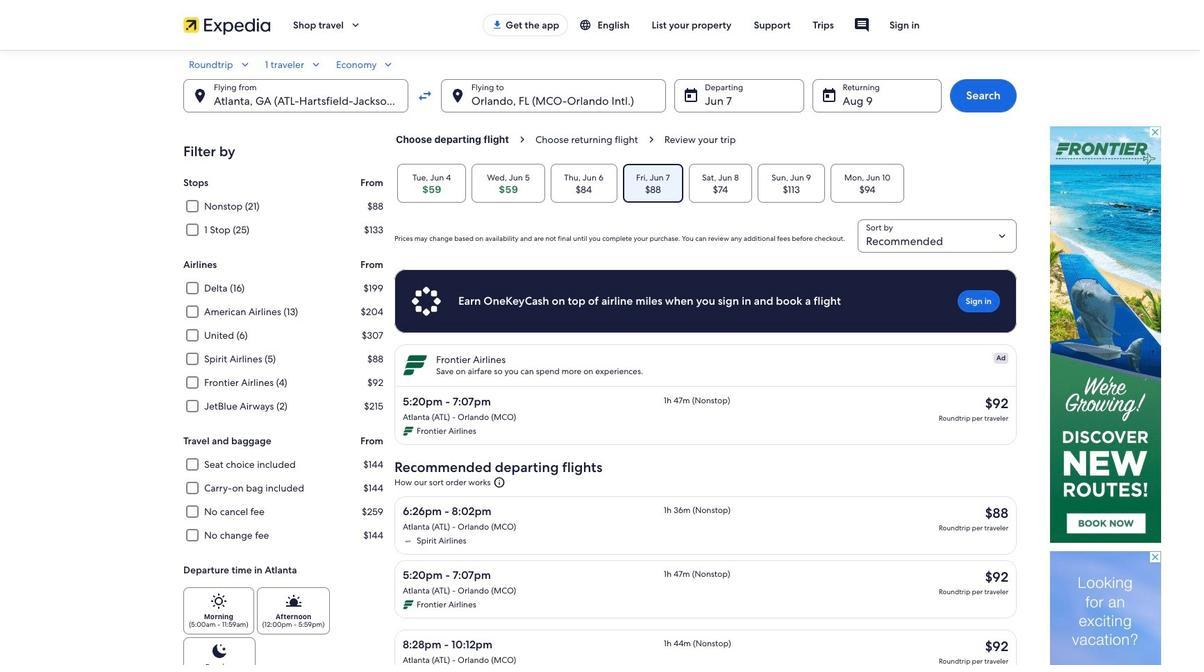 Task type: describe. For each thing, give the bounding box(es) containing it.
trailing image
[[350, 19, 362, 31]]

frontier airlines image
[[403, 353, 428, 378]]

download the app button image
[[492, 19, 503, 31]]

1 small image from the left
[[239, 58, 251, 71]]

swap origin and destination image
[[417, 88, 433, 104]]



Task type: locate. For each thing, give the bounding box(es) containing it.
small image
[[580, 19, 598, 31], [382, 58, 395, 71]]

step 1 of 3. choose departing flight. current page, choose departing flight element
[[395, 133, 534, 147]]

1 horizontal spatial small image
[[310, 58, 322, 71]]

2 small image from the left
[[310, 58, 322, 71]]

tab list
[[395, 164, 1017, 203]]

communication center icon image
[[854, 17, 870, 33]]

expedia logo image
[[183, 15, 271, 35]]

list
[[395, 345, 1017, 666]]

None search field
[[183, 58, 1017, 113]]

1 horizontal spatial small image
[[580, 19, 598, 31]]

0 vertical spatial small image
[[580, 19, 598, 31]]

step 2 of 3. choose returning flight, choose returning flight element
[[534, 133, 663, 147]]

0 horizontal spatial small image
[[239, 58, 251, 71]]

1 vertical spatial small image
[[382, 58, 395, 71]]

small image
[[239, 58, 251, 71], [310, 58, 322, 71]]

0 horizontal spatial small image
[[382, 58, 395, 71]]

theme default image
[[494, 477, 506, 489]]

xsmall image
[[210, 593, 227, 610], [285, 593, 302, 610], [211, 643, 228, 660]]



Task type: vqa. For each thing, say whether or not it's contained in the screenshot.
left small icon
yes



